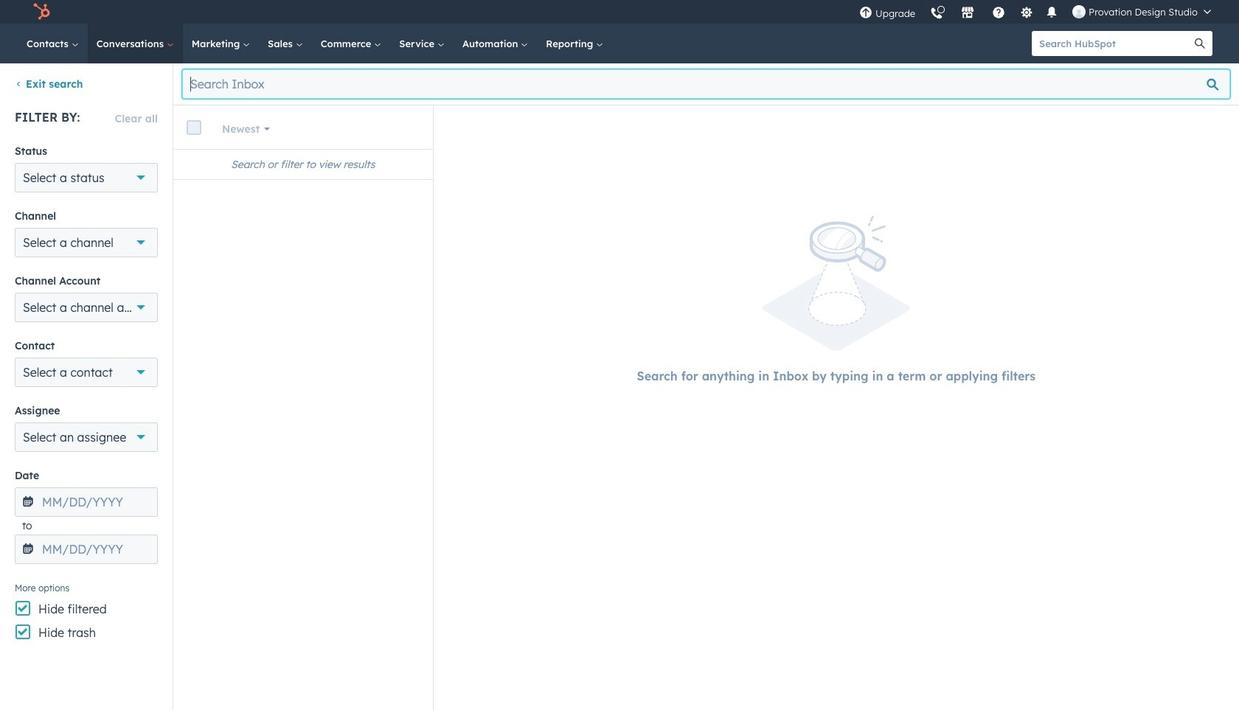 Task type: vqa. For each thing, say whether or not it's contained in the screenshot.
the search hubspot search field
yes



Task type: locate. For each thing, give the bounding box(es) containing it.
marketplaces image
[[962, 7, 975, 20]]

main content
[[173, 106, 1240, 711]]

MM/DD/YYYY text field
[[15, 535, 158, 565]]

menu
[[852, 0, 1222, 24]]



Task type: describe. For each thing, give the bounding box(es) containing it.
MM/DD/YYYY text field
[[15, 488, 158, 517]]

Search HubSpot search field
[[1032, 31, 1188, 56]]

james peterson image
[[1073, 5, 1086, 18]]

Search search field
[[182, 69, 1231, 99]]



